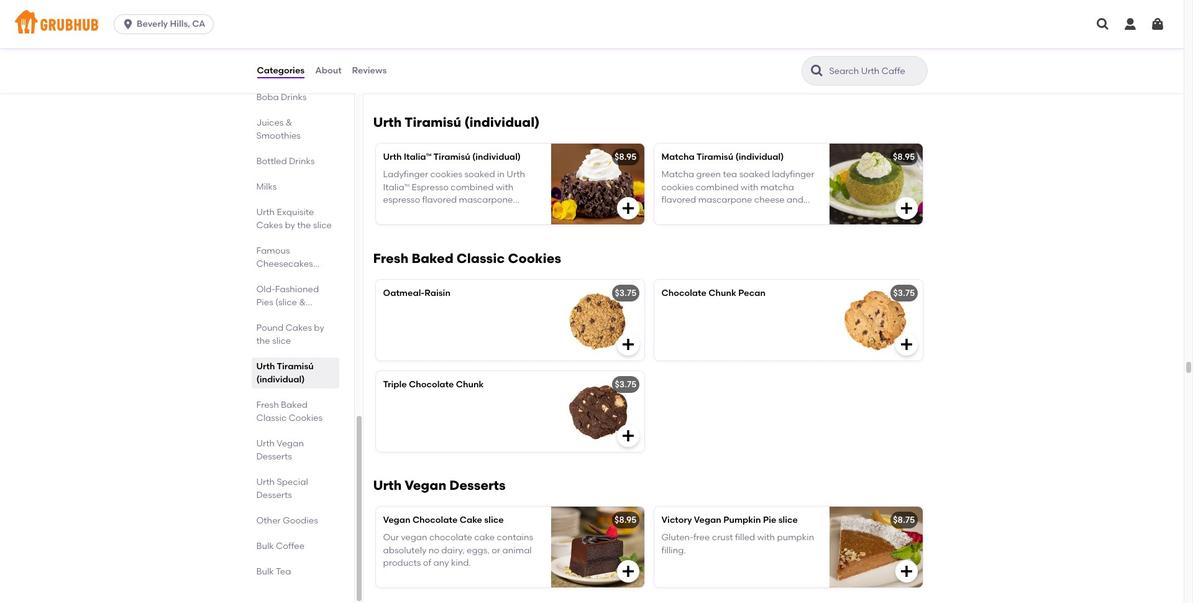 Task type: vqa. For each thing, say whether or not it's contained in the screenshot.
best sellers most ordered on grubhub
no



Task type: locate. For each thing, give the bounding box(es) containing it.
soaked left in
[[465, 169, 495, 180]]

0 horizontal spatial urth tiramisú (individual)
[[256, 361, 314, 385]]

white
[[662, 207, 685, 218]]

cakes inside urth exquisite cakes by the slice
[[256, 220, 283, 231]]

0 horizontal spatial by
[[285, 220, 295, 231]]

0 horizontal spatial topped
[[486, 46, 517, 56]]

and inside "urth italia espresso, dark chocolate and vanilla pound cake, topped with a buttery cinnamon crumble."
[[383, 46, 400, 56]]

urth vegan desserts up special
[[256, 438, 304, 462]]

baked
[[412, 251, 454, 266], [281, 400, 308, 410]]

chocolate up dairy,
[[430, 532, 472, 543]]

1 vertical spatial bulk
[[256, 566, 274, 577]]

0 vertical spatial chocolate
[[490, 33, 532, 44]]

0 horizontal spatial &
[[286, 117, 292, 128]]

pound
[[750, 33, 778, 44], [432, 46, 459, 56]]

soaked inside 'matcha green tea soaked ladyfinger cookies combined with matcha flavored mascarpone cheese and white chocolate chunks.'
[[740, 169, 770, 180]]

ladyfinger
[[383, 169, 428, 180]]

0 horizontal spatial fresh baked classic cookies
[[256, 400, 323, 423]]

urth tiramisú (individual) up urth italia™ tiramisú (individual)
[[373, 114, 540, 130]]

buttery
[[391, 58, 422, 69]]

2 vertical spatial chocolate
[[413, 515, 458, 525]]

1 vertical spatial cake
[[474, 532, 495, 543]]

pumpkin up fondant
[[760, 46, 797, 56]]

svg image inside main navigation navigation
[[1096, 17, 1111, 32]]

ca
[[192, 19, 205, 29]]

crumble.
[[469, 58, 506, 69]]

urth italia espresso, dark chocolate and vanilla pound cake, topped with a buttery cinnamon crumble.
[[383, 33, 537, 69]]

desserts inside urth special desserts
[[256, 490, 292, 500]]

0 horizontal spatial classic
[[256, 413, 287, 423]]

1 vertical spatial cakes
[[286, 323, 312, 333]]

tea
[[276, 566, 291, 577]]

chocolate chunk pecan image
[[830, 280, 923, 361]]

desserts up special
[[256, 451, 292, 462]]

by
[[285, 220, 295, 231], [314, 323, 324, 333]]

boba
[[256, 92, 279, 103]]

urth inside "urth italia espresso, dark chocolate and vanilla pound cake, topped with a buttery cinnamon crumble."
[[383, 33, 402, 44]]

drinks right boba
[[281, 92, 307, 103]]

1 bulk from the top
[[256, 541, 274, 551]]

Search Urth Caffe search field
[[828, 65, 924, 77]]

cakes up famous
[[256, 220, 283, 231]]

cookies up white
[[662, 182, 694, 193]]

chocolate chunk pecan
[[662, 288, 766, 298]]

cheese
[[755, 195, 785, 205]]

combined down green at the top
[[696, 182, 739, 193]]

0 vertical spatial &
[[286, 117, 292, 128]]

mascarpone up chunks.
[[699, 195, 753, 205]]

flavored inside ladyfinger cookies soaked in urth italia™ espresso combined with espresso flavored mascarpone cheese.
[[422, 195, 457, 205]]

our up the absolutely on the bottom of the page
[[383, 532, 399, 543]]

pumpkin
[[760, 46, 797, 56], [777, 532, 815, 543]]

pound up spiced
[[750, 33, 778, 44]]

victory vegan pumpkin pie slice
[[662, 515, 798, 525]]

0 vertical spatial fresh
[[373, 251, 409, 266]]

drinks for bottled drinks
[[289, 156, 315, 167]]

desserts up 'cake'
[[450, 478, 506, 493]]

0 horizontal spatial mascarpone
[[459, 195, 513, 205]]

1 horizontal spatial classic
[[457, 251, 505, 266]]

1 vertical spatial italia™
[[383, 182, 410, 193]]

our inside our vegan chocolate cake contains absolutely no dairy, eggs, or animal products of any kind.
[[383, 532, 399, 543]]

0 vertical spatial our
[[662, 33, 678, 44]]

mascarpone down in
[[459, 195, 513, 205]]

pumpkin inside our classic seasonal pound cake made with pure spiced pumpkin puree and topped with fondant glaze and house-made graham cracker crumbles. (seasonal)
[[760, 46, 797, 56]]

& down fashioned
[[299, 297, 306, 308]]

italia™ inside ladyfinger cookies soaked in urth italia™ espresso combined with espresso flavored mascarpone cheese.
[[383, 182, 410, 193]]

urth right in
[[507, 169, 525, 180]]

raisin
[[425, 288, 451, 298]]

chocolate inside our vegan chocolate cake contains absolutely no dairy, eggs, or animal products of any kind.
[[430, 532, 472, 543]]

svg image for fresh baked classic cookies
[[621, 337, 636, 352]]

urth italia espresso, dark chocolate and vanilla pound cake, topped with a buttery cinnamon crumble. button
[[376, 8, 644, 88]]

urth vegan desserts up vegan chocolate cake slice
[[373, 478, 506, 493]]

0 vertical spatial pound
[[750, 33, 778, 44]]

fresh baked classic cookies
[[373, 251, 562, 266], [256, 400, 323, 423]]

2 bulk from the top
[[256, 566, 274, 577]]

0 vertical spatial by
[[285, 220, 295, 231]]

0 vertical spatial matcha
[[662, 152, 695, 162]]

chunk
[[709, 288, 737, 298], [456, 379, 484, 390]]

soaked right the tea in the top right of the page
[[740, 169, 770, 180]]

1 vertical spatial chocolate
[[687, 207, 730, 218]]

0 vertical spatial urth tiramisú (individual)
[[373, 114, 540, 130]]

1 vertical spatial chocolate
[[409, 379, 454, 390]]

flavored down espresso
[[422, 195, 457, 205]]

bulk left tea
[[256, 566, 274, 577]]

1 vertical spatial by
[[314, 323, 324, 333]]

1 soaked from the left
[[465, 169, 495, 180]]

topped
[[486, 46, 517, 56], [707, 58, 738, 69]]

urth down pound
[[256, 361, 275, 372]]

made
[[662, 46, 687, 56], [734, 71, 759, 82]]

cake inside our vegan chocolate cake contains absolutely no dairy, eggs, or animal products of any kind.
[[474, 532, 495, 543]]

0 horizontal spatial fresh
[[256, 400, 279, 410]]

classic
[[457, 251, 505, 266], [256, 413, 287, 423]]

1 horizontal spatial chunk
[[709, 288, 737, 298]]

chocolate right dark
[[490, 33, 532, 44]]

topped up house-
[[707, 58, 738, 69]]

0 horizontal spatial cake
[[474, 532, 495, 543]]

with inside "urth italia espresso, dark chocolate and vanilla pound cake, topped with a buttery cinnamon crumble."
[[519, 46, 537, 56]]

chocolate for cake
[[413, 515, 458, 525]]

1 horizontal spatial urth vegan desserts
[[373, 478, 506, 493]]

urth inside urth exquisite cakes by the slice
[[256, 207, 275, 218]]

pumpkin inside the gluten-free crust filled with pumpkin filling.
[[777, 532, 815, 543]]

made up (seasonal) at the top right of the page
[[734, 71, 759, 82]]

mascarpone inside 'matcha green tea soaked ladyfinger cookies combined with matcha flavored mascarpone cheese and white chocolate chunks.'
[[699, 195, 753, 205]]

and up cracker
[[686, 71, 703, 82]]

about
[[315, 65, 342, 76]]

0 vertical spatial drinks
[[281, 92, 307, 103]]

1 vertical spatial urth vegan desserts
[[373, 478, 506, 493]]

1 horizontal spatial cake
[[780, 33, 800, 44]]

pound up 'cinnamon'
[[432, 46, 459, 56]]

drinks right bottled
[[289, 156, 315, 167]]

combined down urth italia™ tiramisú (individual)
[[451, 182, 494, 193]]

marble-crumb pound cake slice image
[[551, 8, 644, 88]]

chocolate right white
[[687, 207, 730, 218]]

pumpkin right filled
[[777, 532, 815, 543]]

1 horizontal spatial chocolate
[[490, 33, 532, 44]]

with
[[519, 46, 537, 56], [689, 46, 707, 56], [740, 58, 758, 69], [496, 182, 514, 193], [741, 182, 759, 193], [758, 532, 775, 543]]

pumpkin fondant pound cake slice image
[[830, 8, 923, 88]]

matcha for matcha green tea soaked ladyfinger cookies combined with matcha flavored mascarpone cheese and white chocolate chunks.
[[662, 169, 695, 180]]

urth left the italia
[[383, 33, 402, 44]]

2 vertical spatial chocolate
[[430, 532, 472, 543]]

tiramisú up green at the top
[[697, 152, 734, 162]]

classic
[[680, 33, 708, 44]]

our
[[662, 33, 678, 44], [383, 532, 399, 543]]

with up cheese
[[741, 182, 759, 193]]

crust
[[712, 532, 733, 543]]

svg image
[[1096, 17, 1111, 32], [899, 65, 914, 80], [621, 201, 636, 216], [621, 337, 636, 352], [621, 564, 636, 579]]

& up smoothies
[[286, 117, 292, 128]]

urth down milks
[[256, 207, 275, 218]]

and right puree
[[688, 58, 705, 69]]

0 vertical spatial cake
[[780, 33, 800, 44]]

urth left special
[[256, 477, 275, 487]]

chocolate inside 'matcha green tea soaked ladyfinger cookies combined with matcha flavored mascarpone cheese and white chocolate chunks.'
[[687, 207, 730, 218]]

0 vertical spatial the
[[297, 220, 311, 231]]

1 horizontal spatial topped
[[707, 58, 738, 69]]

$8.95 for desserts
[[615, 515, 637, 525]]

0 horizontal spatial baked
[[281, 400, 308, 410]]

green
[[697, 169, 721, 180]]

cake
[[780, 33, 800, 44], [474, 532, 495, 543]]

absolutely
[[383, 545, 427, 556]]

with down in
[[496, 182, 514, 193]]

0 vertical spatial cookies
[[508, 251, 562, 266]]

our classic seasonal pound cake made with pure spiced pumpkin puree and topped with fondant glaze and house-made graham cracker crumbles. (seasonal)
[[662, 33, 800, 94]]

1 vertical spatial drinks
[[289, 156, 315, 167]]

pumpkin
[[724, 515, 761, 525]]

1 horizontal spatial cookies
[[508, 251, 562, 266]]

cookies down urth italia™ tiramisú (individual)
[[431, 169, 463, 180]]

tiramisú
[[405, 114, 461, 130], [434, 152, 470, 162], [697, 152, 734, 162], [277, 361, 314, 372]]

cake up fondant
[[780, 33, 800, 44]]

individual)
[[256, 310, 300, 321]]

$8.95
[[615, 152, 637, 162], [893, 152, 915, 162], [615, 515, 637, 525]]

by down fashioned
[[314, 323, 324, 333]]

ladyfinger cookies soaked in urth italia™ espresso combined with espresso flavored mascarpone cheese.
[[383, 169, 525, 218]]

0 horizontal spatial made
[[662, 46, 687, 56]]

chunks.
[[732, 207, 763, 218]]

matcha tiramisú (individual)
[[662, 152, 784, 162]]

chocolate inside "urth italia espresso, dark chocolate and vanilla pound cake, topped with a buttery cinnamon crumble."
[[490, 33, 532, 44]]

our inside our classic seasonal pound cake made with pure spiced pumpkin puree and topped with fondant glaze and house-made graham cracker crumbles. (seasonal)
[[662, 33, 678, 44]]

the inside urth exquisite cakes by the slice
[[297, 220, 311, 231]]

cookies
[[431, 169, 463, 180], [662, 182, 694, 193]]

urth up urth special desserts
[[256, 438, 275, 449]]

urth tiramisú (individual) down pound
[[256, 361, 314, 385]]

1 matcha from the top
[[662, 152, 695, 162]]

1 horizontal spatial mascarpone
[[699, 195, 753, 205]]

0 horizontal spatial chocolate
[[430, 532, 472, 543]]

old-
[[256, 284, 275, 295]]

1 vertical spatial matcha
[[662, 169, 695, 180]]

urth inside urth vegan desserts
[[256, 438, 275, 449]]

1 vertical spatial cookies
[[289, 413, 323, 423]]

matcha left green at the top
[[662, 169, 695, 180]]

chocolate
[[490, 33, 532, 44], [687, 207, 730, 218], [430, 532, 472, 543]]

1 horizontal spatial soaked
[[740, 169, 770, 180]]

combined inside 'matcha green tea soaked ladyfinger cookies combined with matcha flavored mascarpone cheese and white chocolate chunks.'
[[696, 182, 739, 193]]

cookies inside ladyfinger cookies soaked in urth italia™ espresso combined with espresso flavored mascarpone cheese.
[[431, 169, 463, 180]]

the down pound
[[256, 336, 270, 346]]

vegan up free
[[694, 515, 722, 525]]

bulk left coffee
[[256, 541, 274, 551]]

1 combined from the left
[[451, 182, 494, 193]]

2 soaked from the left
[[740, 169, 770, 180]]

1 horizontal spatial cookies
[[662, 182, 694, 193]]

bulk for bulk tea
[[256, 566, 274, 577]]

matcha tiramisú (individual) image
[[830, 144, 923, 225]]

fresh
[[373, 251, 409, 266], [256, 400, 279, 410]]

slice down pound
[[272, 336, 291, 346]]

italia™
[[404, 152, 432, 162], [383, 182, 410, 193]]

0 horizontal spatial cookies
[[289, 413, 323, 423]]

2 flavored from the left
[[662, 195, 696, 205]]

pound
[[256, 323, 284, 333]]

cakes down individual)
[[286, 323, 312, 333]]

0 vertical spatial italia™
[[404, 152, 432, 162]]

main navigation navigation
[[0, 0, 1184, 48]]

0 vertical spatial topped
[[486, 46, 517, 56]]

0 vertical spatial bulk
[[256, 541, 274, 551]]

1 vertical spatial chunk
[[456, 379, 484, 390]]

0 vertical spatial pumpkin
[[760, 46, 797, 56]]

slice down exquisite
[[313, 220, 332, 231]]

1 horizontal spatial fresh baked classic cookies
[[373, 251, 562, 266]]

slice inside urth exquisite cakes by the slice
[[313, 220, 332, 231]]

matcha up white
[[662, 152, 695, 162]]

1 vertical spatial baked
[[281, 400, 308, 410]]

1 horizontal spatial baked
[[412, 251, 454, 266]]

beverly hills, ca button
[[114, 14, 219, 34]]

matcha inside 'matcha green tea soaked ladyfinger cookies combined with matcha flavored mascarpone cheese and white chocolate chunks.'
[[662, 169, 695, 180]]

0 horizontal spatial combined
[[451, 182, 494, 193]]

pies
[[256, 297, 273, 308]]

famous cheesecakes (individual) old-fashioned pies (slice & individual) pound cakes by the slice
[[256, 246, 324, 346]]

1 horizontal spatial pound
[[750, 33, 778, 44]]

cakes
[[256, 220, 283, 231], [286, 323, 312, 333]]

or
[[492, 545, 501, 556]]

and up a
[[383, 46, 400, 56]]

$3.75
[[615, 288, 637, 298], [894, 288, 915, 298], [615, 379, 637, 390]]

$3.75 for triple chocolate chunk
[[615, 379, 637, 390]]

0 vertical spatial fresh baked classic cookies
[[373, 251, 562, 266]]

0 horizontal spatial pound
[[432, 46, 459, 56]]

with inside the gluten-free crust filled with pumpkin filling.
[[758, 532, 775, 543]]

1 vertical spatial topped
[[707, 58, 738, 69]]

fashioned
[[275, 284, 319, 295]]

1 horizontal spatial combined
[[696, 182, 739, 193]]

topped inside "urth italia espresso, dark chocolate and vanilla pound cake, topped with a buttery cinnamon crumble."
[[486, 46, 517, 56]]

topped up crumble.
[[486, 46, 517, 56]]

1 horizontal spatial the
[[297, 220, 311, 231]]

triple
[[383, 379, 407, 390]]

search icon image
[[810, 63, 825, 78]]

vanilla
[[402, 46, 430, 56]]

reviews button
[[352, 48, 387, 93]]

1 vertical spatial pound
[[432, 46, 459, 56]]

in
[[497, 169, 505, 180]]

with down pie
[[758, 532, 775, 543]]

urth inside urth tiramisú (individual)
[[256, 361, 275, 372]]

cake up 'eggs,'
[[474, 532, 495, 543]]

our left "classic"
[[662, 33, 678, 44]]

italia™ up espresso at the left
[[383, 182, 410, 193]]

urth down "reviews" button
[[373, 114, 402, 130]]

italia™ up ladyfinger
[[404, 152, 432, 162]]

matcha
[[662, 152, 695, 162], [662, 169, 695, 180]]

0 vertical spatial cookies
[[431, 169, 463, 180]]

by down exquisite
[[285, 220, 295, 231]]

flavored up white
[[662, 195, 696, 205]]

bulk
[[256, 541, 274, 551], [256, 566, 274, 577]]

slice
[[313, 220, 332, 231], [272, 336, 291, 346], [485, 515, 504, 525], [779, 515, 798, 525]]

0 vertical spatial cakes
[[256, 220, 283, 231]]

pound inside our classic seasonal pound cake made with pure spiced pumpkin puree and topped with fondant glaze and house-made graham cracker crumbles. (seasonal)
[[750, 33, 778, 44]]

2 matcha from the top
[[662, 169, 695, 180]]

0 vertical spatial chunk
[[709, 288, 737, 298]]

0 horizontal spatial our
[[383, 532, 399, 543]]

oatmeal raisin image
[[551, 280, 644, 361]]

mascarpone
[[459, 195, 513, 205], [699, 195, 753, 205]]

1 horizontal spatial flavored
[[662, 195, 696, 205]]

urth up ladyfinger
[[383, 152, 402, 162]]

flavored
[[422, 195, 457, 205], [662, 195, 696, 205]]

vegan
[[277, 438, 304, 449], [405, 478, 447, 493], [383, 515, 411, 525], [694, 515, 722, 525]]

urth inside urth special desserts
[[256, 477, 275, 487]]

house-
[[705, 71, 734, 82]]

1 vertical spatial fresh
[[256, 400, 279, 410]]

1 horizontal spatial urth tiramisú (individual)
[[373, 114, 540, 130]]

1 horizontal spatial our
[[662, 33, 678, 44]]

1 vertical spatial urth tiramisú (individual)
[[256, 361, 314, 385]]

0 horizontal spatial soaked
[[465, 169, 495, 180]]

desserts down special
[[256, 490, 292, 500]]

svg image
[[1123, 17, 1138, 32], [1151, 17, 1166, 32], [122, 18, 134, 30], [899, 201, 914, 216], [899, 337, 914, 352], [621, 428, 636, 443], [899, 564, 914, 579]]

with right cake,
[[519, 46, 537, 56]]

and inside 'matcha green tea soaked ladyfinger cookies combined with matcha flavored mascarpone cheese and white chocolate chunks.'
[[787, 195, 804, 205]]

2 mascarpone from the left
[[699, 195, 753, 205]]

pound inside "urth italia espresso, dark chocolate and vanilla pound cake, topped with a buttery cinnamon crumble."
[[432, 46, 459, 56]]

1 vertical spatial made
[[734, 71, 759, 82]]

urth exquisite cakes by the slice
[[256, 207, 332, 231]]

1 vertical spatial our
[[383, 532, 399, 543]]

dark
[[468, 33, 488, 44]]

2 combined from the left
[[696, 182, 739, 193]]

cookies inside 'matcha green tea soaked ladyfinger cookies combined with matcha flavored mascarpone cheese and white chocolate chunks.'
[[662, 182, 694, 193]]

1 flavored from the left
[[422, 195, 457, 205]]

with down spiced
[[740, 58, 758, 69]]

1 horizontal spatial &
[[299, 297, 306, 308]]

1 horizontal spatial cakes
[[286, 323, 312, 333]]

milks
[[256, 182, 277, 192]]

the down exquisite
[[297, 220, 311, 231]]

0 horizontal spatial cookies
[[431, 169, 463, 180]]

and down matcha
[[787, 195, 804, 205]]

0 horizontal spatial the
[[256, 336, 270, 346]]

1 vertical spatial cookies
[[662, 182, 694, 193]]

1 vertical spatial &
[[299, 297, 306, 308]]

1 mascarpone from the left
[[459, 195, 513, 205]]

2 horizontal spatial chocolate
[[687, 207, 730, 218]]

0 horizontal spatial urth vegan desserts
[[256, 438, 304, 462]]

victory vegan pumpkin pie slice image
[[830, 507, 923, 588]]

made up puree
[[662, 46, 687, 56]]

0 horizontal spatial cakes
[[256, 220, 283, 231]]

desserts
[[256, 451, 292, 462], [450, 478, 506, 493], [256, 490, 292, 500]]

contains
[[497, 532, 534, 543]]

1 horizontal spatial made
[[734, 71, 759, 82]]

0 horizontal spatial chunk
[[456, 379, 484, 390]]

and
[[383, 46, 400, 56], [688, 58, 705, 69], [686, 71, 703, 82], [787, 195, 804, 205]]

1 horizontal spatial by
[[314, 323, 324, 333]]

1 vertical spatial pumpkin
[[777, 532, 815, 543]]

1 vertical spatial the
[[256, 336, 270, 346]]

0 horizontal spatial flavored
[[422, 195, 457, 205]]

urth special desserts
[[256, 477, 308, 500]]



Task type: describe. For each thing, give the bounding box(es) containing it.
cake,
[[461, 46, 484, 56]]

(individual) inside famous cheesecakes (individual) old-fashioned pies (slice & individual) pound cakes by the slice
[[256, 272, 303, 282]]

urth inside ladyfinger cookies soaked in urth italia™ espresso combined with espresso flavored mascarpone cheese.
[[507, 169, 525, 180]]

& inside famous cheesecakes (individual) old-fashioned pies (slice & individual) pound cakes by the slice
[[299, 297, 306, 308]]

svg image inside beverly hills, ca button
[[122, 18, 134, 30]]

categories
[[257, 65, 305, 76]]

espresso,
[[427, 33, 466, 44]]

combined inside ladyfinger cookies soaked in urth italia™ espresso combined with espresso flavored mascarpone cheese.
[[451, 182, 494, 193]]

vegan chocolate cake slice
[[383, 515, 504, 525]]

(seasonal)
[[739, 84, 784, 94]]

gluten-
[[662, 532, 694, 543]]

pie
[[763, 515, 777, 525]]

tea
[[723, 169, 738, 180]]

tiramisú down pound
[[277, 361, 314, 372]]

bulk for bulk coffee
[[256, 541, 274, 551]]

with inside 'matcha green tea soaked ladyfinger cookies combined with matcha flavored mascarpone cheese and white chocolate chunks.'
[[741, 182, 759, 193]]

puree
[[662, 58, 686, 69]]

oatmeal-
[[383, 288, 425, 298]]

famous
[[256, 246, 290, 256]]

cake
[[460, 515, 482, 525]]

victory
[[662, 515, 692, 525]]

topped inside our classic seasonal pound cake made with pure spiced pumpkin puree and topped with fondant glaze and house-made graham cracker crumbles. (seasonal)
[[707, 58, 738, 69]]

filled
[[735, 532, 756, 543]]

slice inside famous cheesecakes (individual) old-fashioned pies (slice & individual) pound cakes by the slice
[[272, 336, 291, 346]]

with inside ladyfinger cookies soaked in urth italia™ espresso combined with espresso flavored mascarpone cheese.
[[496, 182, 514, 193]]

kind.
[[451, 558, 471, 568]]

pure
[[709, 46, 728, 56]]

urth italia™ tiramisú (individual) image
[[551, 144, 644, 225]]

bottled
[[256, 156, 287, 167]]

no
[[429, 545, 440, 556]]

0 vertical spatial made
[[662, 46, 687, 56]]

bottled drinks
[[256, 156, 315, 167]]

of
[[423, 558, 432, 568]]

by inside famous cheesecakes (individual) old-fashioned pies (slice & individual) pound cakes by the slice
[[314, 323, 324, 333]]

slice right pie
[[779, 515, 798, 525]]

by inside urth exquisite cakes by the slice
[[285, 220, 295, 231]]

matcha for matcha tiramisú (individual)
[[662, 152, 695, 162]]

vegan chocolate cake slice image
[[551, 507, 644, 588]]

vegan up vegan
[[383, 515, 411, 525]]

beverly
[[137, 19, 168, 29]]

drinks for boba drinks
[[281, 92, 307, 103]]

bulk coffee
[[256, 541, 305, 551]]

chocolate for chunk
[[409, 379, 454, 390]]

ladyfinger
[[772, 169, 815, 180]]

gluten-free crust filled with pumpkin filling.
[[662, 532, 815, 556]]

the inside famous cheesecakes (individual) old-fashioned pies (slice & individual) pound cakes by the slice
[[256, 336, 270, 346]]

seasonal
[[710, 33, 748, 44]]

cheese.
[[383, 207, 416, 218]]

goodies
[[283, 515, 318, 526]]

eggs,
[[467, 545, 490, 556]]

graham
[[762, 71, 795, 82]]

tiramisú up ladyfinger cookies soaked in urth italia™ espresso combined with espresso flavored mascarpone cheese.
[[434, 152, 470, 162]]

cakes inside famous cheesecakes (individual) old-fashioned pies (slice & individual) pound cakes by the slice
[[286, 323, 312, 333]]

vegan up special
[[277, 438, 304, 449]]

cake inside our classic seasonal pound cake made with pure spiced pumpkin puree and topped with fondant glaze and house-made graham cracker crumbles. (seasonal)
[[780, 33, 800, 44]]

cheesecakes
[[256, 259, 313, 269]]

smoothies
[[256, 131, 301, 141]]

vegan up vegan chocolate cake slice
[[405, 478, 447, 493]]

0 vertical spatial baked
[[412, 251, 454, 266]]

any
[[434, 558, 449, 568]]

& inside juices & smoothies
[[286, 117, 292, 128]]

espresso
[[383, 195, 420, 205]]

baked inside fresh baked classic cookies
[[281, 400, 308, 410]]

animal
[[503, 545, 532, 556]]

our classic seasonal pound cake made with pure spiced pumpkin puree and topped with fondant glaze and house-made graham cracker crumbles. (seasonal) button
[[654, 8, 923, 94]]

a
[[383, 58, 389, 69]]

$3.75 for chocolate chunk pecan
[[894, 288, 915, 298]]

flavored inside 'matcha green tea soaked ladyfinger cookies combined with matcha flavored mascarpone cheese and white chocolate chunks.'
[[662, 195, 696, 205]]

juices & smoothies
[[256, 117, 301, 141]]

$3.75 for oatmeal-raisin
[[615, 288, 637, 298]]

filling.
[[662, 545, 686, 556]]

boba drinks
[[256, 92, 307, 103]]

slice right 'cake'
[[485, 515, 504, 525]]

matcha green tea soaked ladyfinger cookies combined with matcha flavored mascarpone cheese and white chocolate chunks.
[[662, 169, 815, 218]]

1 vertical spatial classic
[[256, 413, 287, 423]]

free
[[694, 532, 710, 543]]

urth up vegan
[[373, 478, 402, 493]]

our for our vegan chocolate cake contains absolutely no dairy, eggs, or animal products of any kind.
[[383, 532, 399, 543]]

dairy,
[[442, 545, 465, 556]]

urth italia™ tiramisú (individual)
[[383, 152, 521, 162]]

0 vertical spatial classic
[[457, 251, 505, 266]]

special
[[277, 477, 308, 487]]

coffee
[[276, 541, 305, 551]]

reviews
[[352, 65, 387, 76]]

fondant
[[760, 58, 794, 69]]

$8.95 for (individual)
[[615, 152, 637, 162]]

glaze
[[662, 71, 684, 82]]

soaked inside ladyfinger cookies soaked in urth italia™ espresso combined with espresso flavored mascarpone cheese.
[[465, 169, 495, 180]]

cinnamon
[[424, 58, 467, 69]]

oatmeal-raisin
[[383, 288, 451, 298]]

about button
[[315, 48, 342, 93]]

categories button
[[256, 48, 305, 93]]

tiramisú up urth italia™ tiramisú (individual)
[[405, 114, 461, 130]]

juices
[[256, 117, 284, 128]]

0 vertical spatial chocolate
[[662, 288, 707, 298]]

our for our classic seasonal pound cake made with pure spiced pumpkin puree and topped with fondant glaze and house-made graham cracker crumbles. (seasonal)
[[662, 33, 678, 44]]

$8.75
[[894, 515, 915, 525]]

espresso
[[412, 182, 449, 193]]

vegan
[[401, 532, 427, 543]]

1 vertical spatial fresh baked classic cookies
[[256, 400, 323, 423]]

italia
[[404, 33, 425, 44]]

crumbles.
[[696, 84, 737, 94]]

mascarpone inside ladyfinger cookies soaked in urth italia™ espresso combined with espresso flavored mascarpone cheese.
[[459, 195, 513, 205]]

other
[[256, 515, 281, 526]]

svg image for urth tiramisú (individual)
[[621, 201, 636, 216]]

other goodies
[[256, 515, 318, 526]]

1 horizontal spatial fresh
[[373, 251, 409, 266]]

triple chocolate chunk
[[383, 379, 484, 390]]

0 vertical spatial urth vegan desserts
[[256, 438, 304, 462]]

svg image for urth vegan desserts
[[621, 564, 636, 579]]

with down "classic"
[[689, 46, 707, 56]]

beverly hills, ca
[[137, 19, 205, 29]]

our vegan chocolate cake contains absolutely no dairy, eggs, or animal products of any kind.
[[383, 532, 534, 568]]

products
[[383, 558, 421, 568]]

triple chocolate chunk image
[[551, 371, 644, 452]]

spiced
[[730, 46, 758, 56]]



